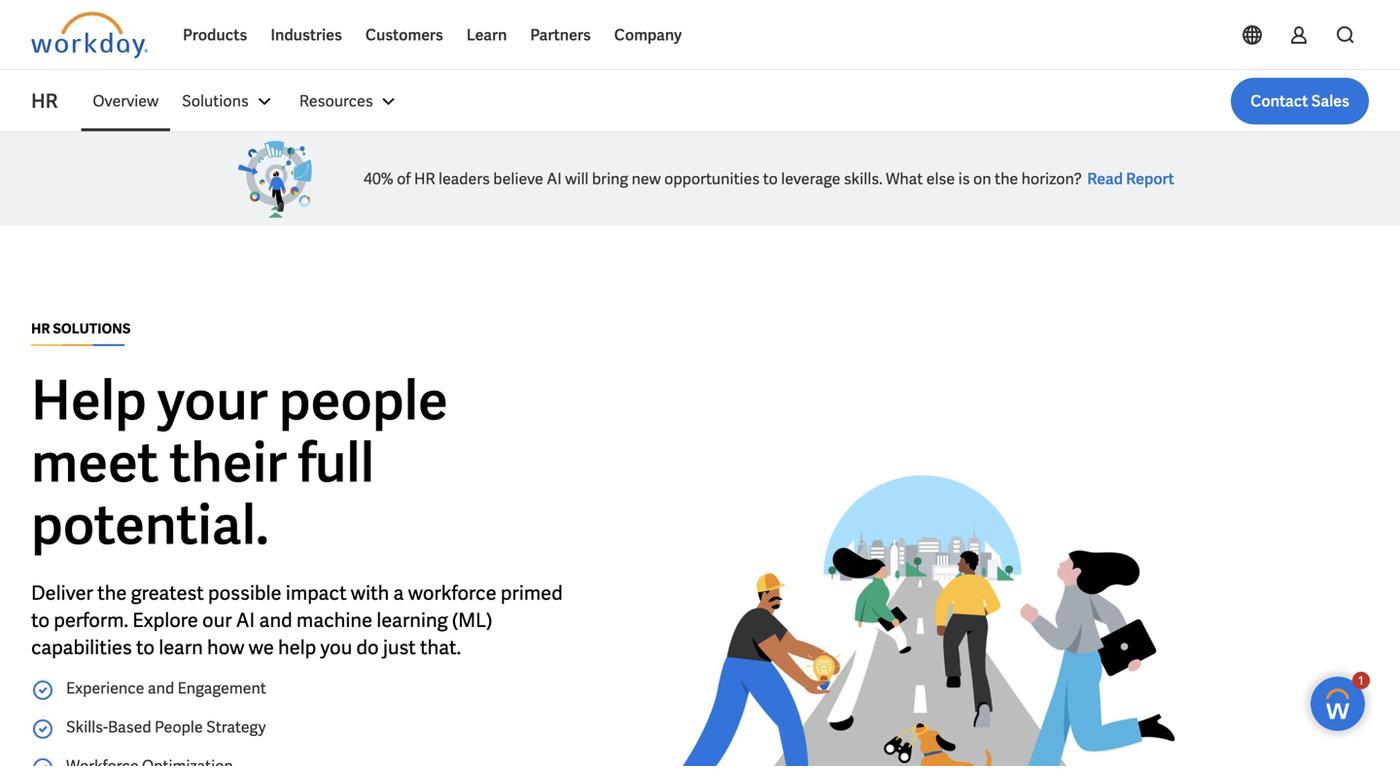 Task type: vqa. For each thing, say whether or not it's contained in the screenshot.
the right AI
yes



Task type: describe. For each thing, give the bounding box(es) containing it.
possible
[[208, 581, 282, 606]]

0 horizontal spatial and
[[148, 679, 174, 699]]

based
[[108, 717, 151, 738]]

help
[[31, 365, 147, 436]]

customers
[[366, 25, 443, 45]]

capabilities
[[31, 635, 132, 661]]

an decorative illustration image
[[202, 132, 348, 226]]

experience and engagement
[[66, 679, 266, 699]]

resources
[[299, 91, 373, 111]]

menu containing overview
[[81, 78, 412, 125]]

impact
[[286, 581, 347, 606]]

partners
[[531, 25, 591, 45]]

is
[[959, 169, 970, 189]]

full
[[298, 428, 374, 499]]

products button
[[171, 12, 259, 58]]

opportunities
[[665, 169, 760, 189]]

1 vertical spatial to
[[31, 608, 50, 633]]

go to the homepage image
[[31, 12, 148, 58]]

workforce
[[408, 581, 497, 606]]

horizon?
[[1022, 169, 1083, 189]]

1 horizontal spatial the
[[995, 169, 1019, 189]]

primed
[[501, 581, 563, 606]]

hr for hr solutions
[[31, 320, 50, 338]]

contact sales
[[1251, 91, 1350, 111]]

read report link
[[1082, 167, 1181, 191]]

learn
[[467, 25, 507, 45]]

else
[[927, 169, 955, 189]]

potential.
[[31, 490, 269, 561]]

people
[[279, 365, 448, 436]]

0 vertical spatial to
[[763, 169, 778, 189]]

meet
[[31, 428, 159, 499]]

read
[[1088, 169, 1124, 189]]

skills-based people strategy
[[66, 717, 266, 738]]

believe
[[493, 169, 544, 189]]

partners button
[[519, 12, 603, 58]]

(ml)
[[452, 608, 493, 633]]

0 vertical spatial ai
[[547, 169, 562, 189]]

we
[[249, 635, 274, 661]]

engagement
[[178, 679, 266, 699]]

learn button
[[455, 12, 519, 58]]

hr link
[[31, 88, 81, 115]]

overview link
[[81, 78, 170, 125]]

company button
[[603, 12, 694, 58]]

overview
[[93, 91, 159, 111]]

that.
[[420, 635, 461, 661]]

machine
[[297, 608, 373, 633]]

contact
[[1251, 91, 1309, 111]]

ai inside 'deliver the greatest possible impact with a workforce primed to perform. explore our ai and machine learning (ml) capabilities to learn how we help you do just that.'
[[236, 608, 255, 633]]

40%
[[364, 169, 394, 189]]

learn
[[159, 635, 203, 661]]



Task type: locate. For each thing, give the bounding box(es) containing it.
what
[[886, 169, 923, 189]]

list containing overview
[[81, 78, 1370, 125]]

greatest
[[131, 581, 204, 606]]

0 vertical spatial and
[[259, 608, 292, 633]]

company
[[615, 25, 682, 45]]

2 vertical spatial to
[[136, 635, 155, 661]]

perform.
[[54, 608, 128, 633]]

and up the skills-based people strategy
[[148, 679, 174, 699]]

new
[[632, 169, 661, 189]]

do
[[357, 635, 379, 661]]

solutions
[[53, 320, 131, 338]]

learning
[[377, 608, 448, 633]]

how
[[207, 635, 244, 661]]

hr down 'go to the homepage' image
[[31, 89, 58, 114]]

and inside 'deliver the greatest possible impact with a workforce primed to perform. explore our ai and machine learning (ml) capabilities to learn how we help you do just that.'
[[259, 608, 292, 633]]

bring
[[592, 169, 629, 189]]

to left leverage
[[763, 169, 778, 189]]

of
[[397, 169, 411, 189]]

products
[[183, 25, 247, 45]]

solutions
[[182, 91, 249, 111]]

explore
[[133, 608, 198, 633]]

and
[[259, 608, 292, 633], [148, 679, 174, 699]]

a
[[394, 581, 404, 606]]

your
[[158, 365, 268, 436]]

40% of hr leaders believe ai will bring new opportunities to leverage skills. what else is on the horizon? read report
[[364, 169, 1175, 189]]

on
[[974, 169, 992, 189]]

deliver the greatest possible impact with a workforce primed to perform. explore our ai and machine learning (ml) capabilities to learn how we help you do just that.
[[31, 581, 563, 661]]

1 horizontal spatial to
[[136, 635, 155, 661]]

the
[[995, 169, 1019, 189], [97, 581, 127, 606]]

ai
[[547, 169, 562, 189], [236, 608, 255, 633]]

the inside 'deliver the greatest possible impact with a workforce primed to perform. explore our ai and machine learning (ml) capabilities to learn how we help you do just that.'
[[97, 581, 127, 606]]

will
[[565, 169, 589, 189]]

sales
[[1312, 91, 1350, 111]]

their
[[170, 428, 287, 499]]

the right on
[[995, 169, 1019, 189]]

list
[[81, 78, 1370, 125]]

people walking towards city image
[[602, 442, 1224, 767]]

to down explore
[[136, 635, 155, 661]]

resources button
[[288, 78, 412, 125]]

report
[[1127, 169, 1175, 189]]

1 horizontal spatial ai
[[547, 169, 562, 189]]

leaders
[[439, 169, 490, 189]]

hr for hr
[[31, 89, 58, 114]]

1 vertical spatial and
[[148, 679, 174, 699]]

help your people meet their full potential.
[[31, 365, 448, 561]]

customers button
[[354, 12, 455, 58]]

1 vertical spatial hr
[[414, 169, 435, 189]]

the up the perform. on the left bottom of the page
[[97, 581, 127, 606]]

hr
[[31, 89, 58, 114], [414, 169, 435, 189], [31, 320, 50, 338]]

to
[[763, 169, 778, 189], [31, 608, 50, 633], [136, 635, 155, 661]]

menu
[[81, 78, 412, 125]]

and up we
[[259, 608, 292, 633]]

1 horizontal spatial and
[[259, 608, 292, 633]]

skills.
[[844, 169, 883, 189]]

0 vertical spatial the
[[995, 169, 1019, 189]]

ai down the possible
[[236, 608, 255, 633]]

deliver
[[31, 581, 93, 606]]

contact sales link
[[1232, 78, 1370, 125]]

with
[[351, 581, 389, 606]]

strategy
[[206, 717, 266, 738]]

you
[[321, 635, 352, 661]]

hr left solutions
[[31, 320, 50, 338]]

1 vertical spatial ai
[[236, 608, 255, 633]]

industries
[[271, 25, 342, 45]]

people
[[155, 717, 203, 738]]

our
[[202, 608, 232, 633]]

2 vertical spatial hr
[[31, 320, 50, 338]]

industries button
[[259, 12, 354, 58]]

help
[[278, 635, 316, 661]]

experience
[[66, 679, 144, 699]]

0 horizontal spatial the
[[97, 581, 127, 606]]

solutions button
[[170, 78, 288, 125]]

hr right of
[[414, 169, 435, 189]]

1 vertical spatial the
[[97, 581, 127, 606]]

2 horizontal spatial to
[[763, 169, 778, 189]]

0 vertical spatial hr
[[31, 89, 58, 114]]

0 horizontal spatial ai
[[236, 608, 255, 633]]

skills-
[[66, 717, 108, 738]]

hr solutions
[[31, 320, 131, 338]]

ai left "will"
[[547, 169, 562, 189]]

to down deliver
[[31, 608, 50, 633]]

leverage
[[781, 169, 841, 189]]

0 horizontal spatial to
[[31, 608, 50, 633]]

just
[[383, 635, 416, 661]]



